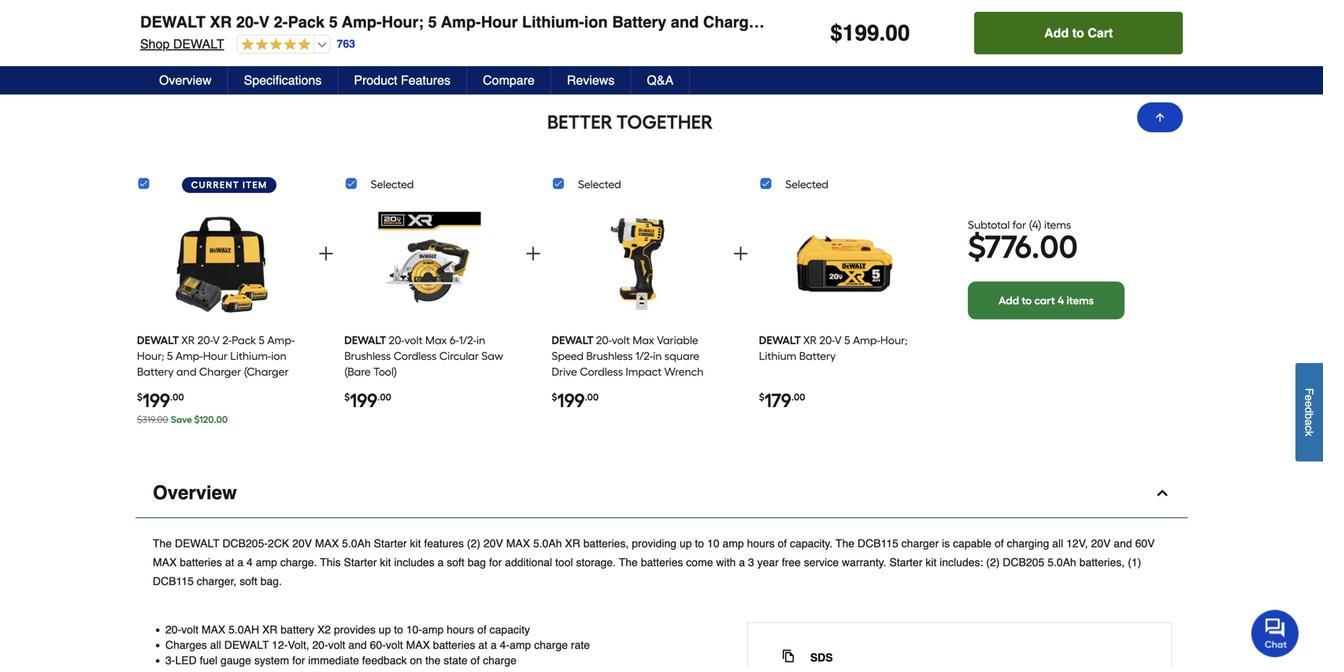 Task type: vqa. For each thing, say whether or not it's contained in the screenshot.
top charge.
yes



Task type: locate. For each thing, give the bounding box(es) containing it.
hour for dewalt xr 20-v 2-pack 5 amp-hour; 5 amp-hour lithium-ion battery and charger (charger included)
[[481, 13, 518, 31]]

0 vertical spatial charge.
[[832, 50, 869, 63]]

c
[[1304, 426, 1316, 431]]

2- inside dewalt xr 20-v 2-pack 5 amp-hour; 5 amp-hour lithium-ion battery and charger (charger included) item # 864761 | model # dcb205-2ck
[[269, 0, 283, 19]]

0 horizontal spatial in
[[477, 334, 486, 347]]

1 horizontal spatial 20v
[[484, 537, 503, 550]]

f e e d b a c k button
[[1296, 363, 1324, 462]]

of left capacity
[[478, 624, 487, 636]]

overview down the $319.00 save $ 120.00 on the left of the page
[[153, 482, 237, 504]]

batteries up charger,
[[180, 556, 222, 569]]

soft left the bag.
[[240, 575, 258, 588]]

1 vertical spatial for
[[489, 556, 502, 569]]

.00 inside $ 179 .00
[[792, 391, 806, 403]]

1 vertical spatial free
[[782, 556, 801, 569]]

1/2- up circular
[[459, 334, 477, 347]]

2 horizontal spatial for
[[1013, 218, 1027, 232]]

1 vertical spatial dcb205-
[[223, 537, 268, 550]]

2-
[[269, 0, 283, 19], [274, 13, 288, 31], [222, 334, 232, 347]]

0 vertical spatial in
[[477, 334, 486, 347]]

overview button up providing
[[136, 469, 1188, 518]]

00
[[886, 20, 910, 46]]

the
[[425, 654, 441, 667]]

1 plus image from the left
[[317, 244, 336, 263]]

to left 10
[[695, 537, 704, 550]]

199 list item
[[137, 200, 308, 434], [345, 200, 515, 434], [552, 200, 723, 434]]

in up impact
[[653, 349, 662, 363]]

1 horizontal spatial cordless
[[580, 365, 623, 378]]

a left 4-
[[491, 639, 497, 652]]

2 199 list item from the left
[[345, 200, 515, 434]]

xr inside the xr 20-v 5 amp-hour; lithium battery
[[804, 334, 817, 347]]

0 vertical spatial dcb115
[[858, 537, 899, 550]]

v inside the xr 20-v 5 amp-hour; lithium battery
[[835, 334, 842, 347]]

0 horizontal spatial $ 199 .00
[[137, 389, 184, 412]]

e up the d
[[1304, 395, 1316, 401]]

at left 4-
[[479, 639, 488, 652]]

60v
[[1136, 537, 1155, 550]]

items right 'cart'
[[1067, 294, 1094, 307]]

all up fuel
[[210, 639, 221, 652]]

battery inside dewalt xr 20-v 2-pack 5 amp-hour; 5 amp-hour lithium-ion battery and charger (charger included) item # 864761 | model # dcb205-2ck
[[608, 0, 662, 19]]

cordless left circular
[[394, 349, 437, 363]]

v down the dewalt xr 20-v 2-pack 5 amp-hour; 5 amp-hour lithium-ion battery and charger (charger included) image
[[213, 334, 220, 347]]

pack inside dewalt xr 20-v 2-pack 5 amp-hour; 5 amp-hour lithium-ion battery and charger (charger included) item # 864761 | model # dcb205-2ck
[[283, 0, 320, 19]]

items inside subtotal for ( 4 ) items $ 776 .00
[[1045, 218, 1072, 232]]

1 vertical spatial soft
[[240, 575, 258, 588]]

179 list item
[[759, 200, 930, 434]]

$ inside $ 179 .00
[[759, 391, 765, 403]]

year
[[758, 556, 779, 569]]

for left (
[[1013, 218, 1027, 232]]

4 inside 'the dewalt dcb205-2ck 20v max 5.0ah starter kit features (2) 20v max 5.0ah xr batteries, providing up to 10 amp hours of capacity. the dcb115 charger is capable of charging all 12v, 20v and 60v max batteries at a 4 amp charge. this starter kit includes a soft bag for additional tool storage. the batteries come with a 3 year free service warranty. starter kit includes: (2) dcb205 5.0ah batteries, (1) dcb115 charger, soft bag.'
[[247, 556, 253, 569]]

up inside 'the dewalt dcb205-2ck 20v max 5.0ah starter kit features (2) 20v max 5.0ah xr batteries, providing up to 10 amp hours of capacity. the dcb115 charger is capable of charging all 12v, 20v and 60v max batteries at a 4 amp charge. this starter kit includes a soft bag for additional tool storage. the batteries come with a 3 year free service warranty. starter kit includes: (2) dcb205 5.0ah batteries, (1) dcb115 charger, soft bag.'
[[680, 537, 692, 550]]

179
[[765, 389, 792, 412]]

tool) inside 20-volt max variable speed brushless 1/2-in square drive cordless impact wrench (bare tool)
[[581, 381, 605, 394]]

1 horizontal spatial add
[[1045, 26, 1069, 40]]

easy
[[832, 19, 858, 31]]

dcb205- right model
[[252, 24, 297, 36]]

1 $ 199 .00 from the left
[[137, 389, 184, 412]]

dewalt
[[136, 0, 201, 19], [140, 13, 206, 31], [173, 37, 224, 51], [168, 44, 220, 58], [137, 334, 179, 347], [345, 334, 386, 347], [552, 334, 594, 347], [759, 334, 801, 347], [175, 537, 220, 550], [224, 639, 269, 652]]

cordless right drive
[[580, 365, 623, 378]]

product features button
[[338, 66, 467, 95]]

(1)
[[1128, 556, 1142, 569]]

0 horizontal spatial selected
[[371, 178, 414, 191]]

1 horizontal spatial batteries,
[[1080, 556, 1125, 569]]

lithium- for dewalt xr 20-v 2-pack 5 amp-hour; 5 amp-hour lithium-ion battery and charger (charger included)
[[522, 13, 584, 31]]

hour for dewalt xr 20-v 2-pack 5 amp-hour; 5 amp-hour lithium-ion battery and charger (charger included) item # 864761 | model # dcb205-2ck
[[476, 0, 513, 19]]

4 right 'cart'
[[1058, 294, 1065, 307]]

add inside "add to cart" button
[[1045, 26, 1069, 40]]

&
[[861, 19, 869, 31]]

and up q&a
[[671, 13, 699, 31]]

2- up the specifications
[[269, 0, 283, 19]]

3 $ 199 .00 from the left
[[552, 389, 599, 412]]

for inside 'the dewalt dcb205-2ck 20v max 5.0ah starter kit features (2) 20v max 5.0ah xr batteries, providing up to 10 amp hours of capacity. the dcb115 charger is capable of charging all 12v, 20v and 60v max batteries at a 4 amp charge. this starter kit includes a soft bag for additional tool storage. the batteries come with a 3 year free service warranty. starter kit includes: (2) dcb205 5.0ah batteries, (1) dcb115 charger, soft bag.'
[[489, 556, 502, 569]]

20- inside dewalt xr 20-v 2-pack 5 amp-hour; 5 amp-hour lithium-ion battery and charger (charger included) item # 864761 | model # dcb205-2ck
[[232, 0, 254, 19]]

battery up item number 8 6 4 7 6 1 and model number d c b 2 0 5 - 2 c k element
[[608, 0, 662, 19]]

square
[[665, 349, 700, 363]]

service
[[804, 556, 839, 569]]

1 horizontal spatial all
[[1053, 537, 1064, 550]]

starter right 'this'
[[344, 556, 377, 569]]

is
[[942, 537, 950, 550]]

0 vertical spatial charge
[[534, 639, 568, 652]]

free right year
[[782, 556, 801, 569]]

2ck inside dewalt xr 20-v 2-pack 5 amp-hour; 5 amp-hour lithium-ion battery and charger (charger included) item # 864761 | model # dcb205-2ck
[[297, 24, 319, 36]]

variable
[[657, 334, 699, 347]]

charge left the rate
[[534, 639, 568, 652]]

1 horizontal spatial in
[[653, 349, 662, 363]]

included) up your
[[838, 13, 908, 31]]

v up the specifications
[[254, 0, 265, 19]]

and up the $319.00 save $ 120.00 on the left of the page
[[176, 365, 197, 378]]

ion inside the xr 20-v 2-pack 5 amp- hour; 5 amp-hour lithium-ion battery and charger (charger included)
[[271, 349, 287, 363]]

0 vertical spatial batteries,
[[584, 537, 629, 550]]

charge. left 'this'
[[280, 556, 317, 569]]

charger inside dewalt xr 20-v 2-pack 5 amp-hour; 5 amp-hour lithium-ion battery and charger (charger included) item # 864761 | model # dcb205-2ck
[[699, 0, 759, 19]]

in up saw
[[477, 334, 486, 347]]

2 selected from the left
[[578, 178, 621, 191]]

to inside button
[[1073, 26, 1085, 40]]

1 vertical spatial add
[[999, 294, 1020, 307]]

1 horizontal spatial at
[[479, 639, 488, 652]]

ion for dewalt xr 20-v 2-pack 5 amp-hour; 5 amp-hour lithium-ion battery and charger (charger included)
[[584, 13, 608, 31]]

a down the features
[[438, 556, 444, 569]]

(2) down capable
[[987, 556, 1000, 569]]

f
[[1304, 388, 1316, 395]]

0 vertical spatial 2ck
[[297, 24, 319, 36]]

dcb205- inside dewalt xr 20-v 2-pack 5 amp-hour; 5 amp-hour lithium-ion battery and charger (charger included) item # 864761 | model # dcb205-2ck
[[252, 24, 297, 36]]

warranty.
[[842, 556, 887, 569]]

1 brushless from the left
[[345, 349, 391, 363]]

shop dewalt
[[140, 37, 224, 51], [136, 44, 220, 58]]

dewalt inside 20-volt max 5.0ah xr battery x2 provides up to 10-amp hours of capacity charges all dewalt 12-volt, 20-volt and 60-volt max batteries at a 4-amp charge rate 3-led fuel gauge system for immediate feedback on the state of charge
[[224, 639, 269, 652]]

reviews button
[[551, 66, 631, 95]]

0 vertical spatial all
[[1053, 537, 1064, 550]]

items
[[1045, 218, 1072, 232], [1067, 294, 1094, 307]]

batteries, down 12v,
[[1080, 556, 1125, 569]]

0 vertical spatial at
[[225, 556, 234, 569]]

$ 199 .00 up $319.00
[[137, 389, 184, 412]]

1 vertical spatial tool)
[[581, 381, 605, 394]]

kit up includes
[[410, 537, 421, 550]]

all inside 20-volt max 5.0ah xr battery x2 provides up to 10-amp hours of capacity charges all dewalt 12-volt, 20-volt and 60-volt max batteries at a 4-amp charge rate 3-led fuel gauge system for immediate feedback on the state of charge
[[210, 639, 221, 652]]

1 vertical spatial 2ck
[[268, 537, 289, 550]]

a up the 5.0ah
[[237, 556, 244, 569]]

starter down charger
[[890, 556, 923, 569]]

hours up state
[[447, 624, 474, 636]]

a inside button
[[1304, 420, 1316, 426]]

plus image
[[524, 244, 543, 263]]

item
[[136, 24, 157, 36]]

and inside 'the dewalt dcb205-2ck 20v max 5.0ah starter kit features (2) 20v max 5.0ah xr batteries, providing up to 10 amp hours of capacity. the dcb115 charger is capable of charging all 12v, 20v and 60v max batteries at a 4 amp charge. this starter kit includes a soft bag for additional tool storage. the batteries come with a 3 year free service warranty. starter kit includes: (2) dcb205 5.0ah batteries, (1) dcb115 charger, soft bag.'
[[1114, 537, 1133, 550]]

amp
[[723, 537, 744, 550], [256, 556, 277, 569], [422, 624, 444, 636], [510, 639, 531, 652]]

0 vertical spatial (2)
[[467, 537, 481, 550]]

1 horizontal spatial brushless
[[587, 349, 633, 363]]

20-volt max 5.0ah xr battery x2 provides up to 10-amp hours of capacity charges all dewalt 12-volt, 20-volt and 60-volt max batteries at a 4-amp charge rate 3-led fuel gauge system for immediate feedback on the state of charge
[[165, 624, 590, 667]]

0 horizontal spatial #
[[160, 24, 166, 36]]

e up the b
[[1304, 401, 1316, 407]]

20- inside the xr 20-v 5 amp-hour; lithium battery
[[820, 334, 835, 347]]

charger for dewalt xr 20-v 2-pack 5 amp-hour; 5 amp-hour lithium-ion battery and charger (charger included)
[[704, 13, 764, 31]]

(bare inside 20-volt max 6-1/2-in brushless cordless circular saw (bare tool)
[[345, 365, 371, 378]]

for inside subtotal for ( 4 ) items $ 776 .00
[[1013, 218, 1027, 232]]

2 vertical spatial 4
[[247, 556, 253, 569]]

1 vertical spatial hours
[[447, 624, 474, 636]]

20v
[[292, 537, 312, 550], [484, 537, 503, 550], [1092, 537, 1111, 550]]

xr inside 20-volt max 5.0ah xr battery x2 provides up to 10-amp hours of capacity charges all dewalt 12-volt, 20-volt and 60-volt max batteries at a 4-amp charge rate 3-led fuel gauge system for immediate feedback on the state of charge
[[262, 624, 278, 636]]

1 selected from the left
[[371, 178, 414, 191]]

chat invite button image
[[1252, 609, 1300, 658]]

3 199 list item from the left
[[552, 200, 723, 434]]

hour inside dewalt xr 20-v 2-pack 5 amp-hour; 5 amp-hour lithium-ion battery and charger (charger included) item # 864761 | model # dcb205-2ck
[[476, 0, 513, 19]]

better together heading
[[136, 109, 1125, 135]]

add to cart 4 items
[[999, 294, 1094, 307]]

hour;
[[377, 0, 419, 19], [382, 13, 424, 31], [881, 334, 908, 347], [137, 349, 164, 363]]

1 horizontal spatial batteries
[[433, 639, 476, 652]]

# right the item
[[160, 24, 166, 36]]

selected for square
[[578, 178, 621, 191]]

v inside the xr 20-v 2-pack 5 amp- hour; 5 amp-hour lithium-ion battery and charger (charger included)
[[213, 334, 220, 347]]

1 horizontal spatial charge.
[[832, 50, 869, 63]]

kit
[[410, 537, 421, 550], [380, 556, 391, 569], [926, 556, 937, 569]]

lithium- for dewalt xr 20-v 2-pack 5 amp-hour; 5 amp-hour lithium-ion battery and charger (charger included) item # 864761 | model # dcb205-2ck
[[518, 0, 580, 19]]

volt up impact
[[612, 334, 630, 347]]

1 max from the left
[[425, 334, 447, 347]]

0 horizontal spatial hours
[[447, 624, 474, 636]]

battery up q&a
[[612, 13, 667, 31]]

easy & free returns return your new, unused item in-store or ship it back to us free of charge.
[[832, 19, 1151, 63]]

volt left '6-'
[[405, 334, 423, 347]]

and
[[666, 0, 694, 19], [671, 13, 699, 31], [176, 365, 197, 378], [1114, 537, 1133, 550], [349, 639, 367, 652]]

0 vertical spatial for
[[1013, 218, 1027, 232]]

and left 60v in the right of the page
[[1114, 537, 1133, 550]]

battery up $319.00
[[137, 365, 174, 378]]

2- down the dewalt xr 20-v 2-pack 5 amp-hour; 5 amp-hour lithium-ion battery and charger (charger included) image
[[222, 334, 232, 347]]

of right state
[[471, 654, 480, 667]]

0 horizontal spatial cordless
[[394, 349, 437, 363]]

cordless inside 20-volt max 6-1/2-in brushless cordless circular saw (bare tool)
[[394, 349, 437, 363]]

2 horizontal spatial 4
[[1058, 294, 1065, 307]]

0 horizontal spatial at
[[225, 556, 234, 569]]

0 horizontal spatial 199 list item
[[137, 200, 308, 434]]

1 vertical spatial in
[[653, 349, 662, 363]]

amp-
[[337, 0, 377, 19], [436, 0, 476, 19], [342, 13, 382, 31], [441, 13, 481, 31], [267, 334, 295, 347], [853, 334, 881, 347], [176, 349, 203, 363]]

selected
[[371, 178, 414, 191], [578, 178, 621, 191], [786, 178, 829, 191]]

1 horizontal spatial up
[[680, 537, 692, 550]]

1 horizontal spatial tool)
[[581, 381, 605, 394]]

to right it
[[1073, 26, 1085, 40]]

2 horizontal spatial batteries
[[641, 556, 683, 569]]

starter up includes
[[374, 537, 407, 550]]

1 vertical spatial up
[[379, 624, 391, 636]]

ion inside dewalt xr 20-v 2-pack 5 amp-hour; 5 amp-hour lithium-ion battery and charger (charger included) item # 864761 | model # dcb205-2ck
[[580, 0, 603, 19]]

volt,
[[288, 639, 309, 652]]

and down "provides"
[[349, 639, 367, 652]]

soft left bag
[[447, 556, 465, 569]]

cordless
[[394, 349, 437, 363], [580, 365, 623, 378]]

4 right 776
[[1033, 218, 1039, 232]]

4 up the 5.0ah
[[247, 556, 253, 569]]

max inside 20-volt max variable speed brushless 1/2-in square drive cordless impact wrench (bare tool)
[[633, 334, 655, 347]]

1 horizontal spatial 199 list item
[[345, 200, 515, 434]]

dcb205- up the bag.
[[223, 537, 268, 550]]

1 # from the left
[[160, 24, 166, 36]]

(charger
[[764, 0, 829, 19], [768, 13, 834, 31], [244, 365, 289, 378]]

2- for dewalt xr 20-v 2-pack 5 amp-hour; 5 amp-hour lithium-ion battery and charger (charger included)
[[274, 13, 288, 31]]

to inside 20-volt max 5.0ah xr battery x2 provides up to 10-amp hours of capacity charges all dewalt 12-volt, 20-volt and 60-volt max batteries at a 4-amp charge rate 3-led fuel gauge system for immediate feedback on the state of charge
[[394, 624, 403, 636]]

charge. inside easy & free returns return your new, unused item in-store or ship it back to us free of charge.
[[832, 50, 869, 63]]

at inside 'the dewalt dcb205-2ck 20v max 5.0ah starter kit features (2) 20v max 5.0ah xr batteries, providing up to 10 amp hours of capacity. the dcb115 charger is capable of charging all 12v, 20v and 60v max batteries at a 4 amp charge. this starter kit includes a soft bag for additional tool storage. the batteries come with a 3 year free service warranty. starter kit includes: (2) dcb205 5.0ah batteries, (1) dcb115 charger, soft bag.'
[[225, 556, 234, 569]]

kit down charger
[[926, 556, 937, 569]]

(charger for dewalt xr 20-v 2-pack 5 amp-hour; 5 amp-hour lithium-ion battery and charger (charger included)
[[768, 13, 834, 31]]

soft
[[447, 556, 465, 569], [240, 575, 258, 588]]

1 horizontal spatial 4
[[1033, 218, 1039, 232]]

add to cart
[[1045, 26, 1113, 40]]

$ 199 .00 down drive
[[552, 389, 599, 412]]

on
[[410, 654, 422, 667]]

hour inside the xr 20-v 2-pack 5 amp- hour; 5 amp-hour lithium-ion battery and charger (charger included)
[[203, 349, 228, 363]]

0 horizontal spatial up
[[379, 624, 391, 636]]

chevron up image
[[1155, 485, 1171, 501]]

batteries down providing
[[641, 556, 683, 569]]

20-
[[232, 0, 254, 19], [236, 13, 259, 31], [198, 334, 213, 347], [389, 334, 405, 347], [596, 334, 612, 347], [820, 334, 835, 347], [165, 624, 181, 636], [312, 639, 328, 652]]

.00 for xr 20-v 5 amp-hour; lithium battery
[[792, 391, 806, 403]]

2 horizontal spatial 20v
[[1092, 537, 1111, 550]]

1/2-
[[459, 334, 477, 347], [636, 349, 653, 363]]

free inside easy & free returns return your new, unused item in-store or ship it back to us free of charge.
[[1120, 35, 1139, 47]]

5
[[324, 0, 333, 19], [424, 0, 432, 19], [329, 13, 338, 31], [428, 13, 437, 31], [259, 334, 265, 347], [845, 334, 851, 347], [167, 349, 173, 363]]

0 horizontal spatial charge.
[[280, 556, 317, 569]]

2 plus image from the left
[[732, 244, 750, 263]]

of right us
[[1142, 35, 1151, 47]]

2 horizontal spatial $ 199 .00
[[552, 389, 599, 412]]

1 horizontal spatial plus image
[[732, 244, 750, 263]]

1 vertical spatial cordless
[[580, 365, 623, 378]]

rate
[[571, 639, 590, 652]]

1 horizontal spatial selected
[[578, 178, 621, 191]]

batteries inside 20-volt max 5.0ah xr battery x2 provides up to 10-amp hours of capacity charges all dewalt 12-volt, 20-volt and 60-volt max batteries at a 4-amp charge rate 3-led fuel gauge system for immediate feedback on the state of charge
[[433, 639, 476, 652]]

.00 inside subtotal for ( 4 ) items $ 776 .00
[[1032, 228, 1078, 266]]

of
[[1142, 35, 1151, 47], [778, 537, 787, 550], [995, 537, 1004, 550], [478, 624, 487, 636], [471, 654, 480, 667]]

to left us
[[1093, 35, 1102, 47]]

(bare
[[345, 365, 371, 378], [552, 381, 578, 394]]

hours inside 20-volt max 5.0ah xr battery x2 provides up to 10-amp hours of capacity charges all dewalt 12-volt, 20-volt and 60-volt max batteries at a 4-amp charge rate 3-led fuel gauge system for immediate feedback on the state of charge
[[447, 624, 474, 636]]

20- inside the xr 20-v 2-pack 5 amp- hour; 5 amp-hour lithium-ion battery and charger (charger included)
[[198, 334, 213, 347]]

0 horizontal spatial add
[[999, 294, 1020, 307]]

0 horizontal spatial 2ck
[[268, 537, 289, 550]]

2 $ 199 .00 from the left
[[345, 389, 392, 412]]

at up charger,
[[225, 556, 234, 569]]

us
[[1105, 35, 1117, 47]]

to left 'cart'
[[1022, 294, 1032, 307]]

volt inside 20-volt max 6-1/2-in brushless cordless circular saw (bare tool)
[[405, 334, 423, 347]]

for right bag
[[489, 556, 502, 569]]

0 vertical spatial free
[[1120, 35, 1139, 47]]

selected for circular
[[371, 178, 414, 191]]

your
[[868, 35, 890, 47]]

volt inside 20-volt max variable speed brushless 1/2-in square drive cordless impact wrench (bare tool)
[[612, 334, 630, 347]]

included) inside dewalt xr 20-v 2-pack 5 amp-hour; 5 amp-hour lithium-ion battery and charger (charger included) item # 864761 | model # dcb205-2ck
[[834, 0, 904, 19]]

charge down 4-
[[483, 654, 517, 667]]

included) up $319.00
[[137, 381, 184, 394]]

3 selected from the left
[[786, 178, 829, 191]]

1 horizontal spatial hours
[[747, 537, 775, 550]]

hour; inside the xr 20-v 2-pack 5 amp- hour; 5 amp-hour lithium-ion battery and charger (charger included)
[[137, 349, 164, 363]]

2 horizontal spatial selected
[[786, 178, 829, 191]]

2 brushless from the left
[[587, 349, 633, 363]]

max left '6-'
[[425, 334, 447, 347]]

wrench
[[665, 365, 704, 378]]

ship
[[1035, 35, 1055, 47]]

hours
[[747, 537, 775, 550], [447, 624, 474, 636]]

a
[[1304, 420, 1316, 426], [237, 556, 244, 569], [438, 556, 444, 569], [739, 556, 745, 569], [491, 639, 497, 652]]

dcb115 left charger,
[[153, 575, 194, 588]]

1/2- inside 20-volt max variable speed brushless 1/2-in square drive cordless impact wrench (bare tool)
[[636, 349, 653, 363]]

up up come
[[680, 537, 692, 550]]

6-
[[450, 334, 459, 347]]

items right )
[[1045, 218, 1072, 232]]

4 inside subtotal for ( 4 ) items $ 776 .00
[[1033, 218, 1039, 232]]

lithium- inside dewalt xr 20-v 2-pack 5 amp-hour; 5 amp-hour lithium-ion battery and charger (charger included) item # 864761 | model # dcb205-2ck
[[518, 0, 580, 19]]

volt for variable
[[612, 334, 630, 347]]

amp up the
[[422, 624, 444, 636]]

for down the volt,
[[292, 654, 305, 667]]

2ck up the bag.
[[268, 537, 289, 550]]

763
[[337, 38, 355, 50], [332, 44, 351, 56]]

1 horizontal spatial $ 199 .00
[[345, 389, 392, 412]]

hour; inside dewalt xr 20-v 2-pack 5 amp-hour; 5 amp-hour lithium-ion battery and charger (charger included) item # 864761 | model # dcb205-2ck
[[377, 0, 419, 19]]

1 horizontal spatial 1/2-
[[636, 349, 653, 363]]

to left the 10-
[[394, 624, 403, 636]]

4.8 stars image
[[238, 38, 311, 52], [233, 44, 306, 59]]

max
[[315, 537, 339, 550], [506, 537, 530, 550], [153, 556, 177, 569], [202, 624, 226, 636], [406, 639, 430, 652]]

4
[[1033, 218, 1039, 232], [1058, 294, 1065, 307], [247, 556, 253, 569]]

pack inside the xr 20-v 2-pack 5 amp- hour; 5 amp-hour lithium-ion battery and charger (charger included)
[[232, 334, 256, 347]]

plus image
[[317, 244, 336, 263], [732, 244, 750, 263]]

0 vertical spatial tool)
[[374, 365, 397, 378]]

or
[[1022, 35, 1032, 47]]

# right model
[[246, 24, 252, 36]]

to
[[1073, 26, 1085, 40], [1093, 35, 1102, 47], [1022, 294, 1032, 307], [695, 537, 704, 550], [394, 624, 403, 636]]

all left 12v,
[[1053, 537, 1064, 550]]

0 horizontal spatial plus image
[[317, 244, 336, 263]]

$ 199 .00 down 20-volt max 6-1/2-in brushless cordless circular saw (bare tool)
[[345, 389, 392, 412]]

amp right 10
[[723, 537, 744, 550]]

1 vertical spatial at
[[479, 639, 488, 652]]

batteries, up the storage. at left bottom
[[584, 537, 629, 550]]

1 20v from the left
[[292, 537, 312, 550]]

included) for dewalt xr 20-v 2-pack 5 amp-hour; 5 amp-hour lithium-ion battery and charger (charger included) item # 864761 | model # dcb205-2ck
[[834, 0, 904, 19]]

max inside 20-volt max 6-1/2-in brushless cordless circular saw (bare tool)
[[425, 334, 447, 347]]

1/2- up impact
[[636, 349, 653, 363]]

brushless
[[345, 349, 391, 363], [587, 349, 633, 363]]

1 vertical spatial overview button
[[136, 469, 1188, 518]]

(charger inside the xr 20-v 2-pack 5 amp- hour; 5 amp-hour lithium-ion battery and charger (charger included)
[[244, 365, 289, 378]]

1 vertical spatial 4
[[1058, 294, 1065, 307]]

pack for dewalt xr 20-v 2-pack 5 amp-hour; 5 amp-hour lithium-ion battery and charger (charger included) item # 864761 | model # dcb205-2ck
[[283, 0, 320, 19]]

2 max from the left
[[633, 334, 655, 347]]

2 horizontal spatial kit
[[926, 556, 937, 569]]

charge.
[[832, 50, 869, 63], [280, 556, 317, 569]]

2- for dewalt xr 20-v 2-pack 5 amp-hour; 5 amp-hour lithium-ion battery and charger (charger included) item # 864761 | model # dcb205-2ck
[[269, 0, 283, 19]]

v down dewalt xr 20-v 5 amp-hour; lithium battery image
[[835, 334, 842, 347]]

0 vertical spatial add
[[1045, 26, 1069, 40]]

lithium-
[[518, 0, 580, 19], [522, 13, 584, 31], [230, 349, 271, 363]]

1 vertical spatial dcb115
[[153, 575, 194, 588]]

1 199 list item from the left
[[137, 200, 308, 434]]

(2) up bag
[[467, 537, 481, 550]]

1 horizontal spatial soft
[[447, 556, 465, 569]]

0 horizontal spatial (bare
[[345, 365, 371, 378]]

2- right model
[[274, 13, 288, 31]]

max up impact
[[633, 334, 655, 347]]

2 horizontal spatial 199 list item
[[552, 200, 723, 434]]

free right us
[[1120, 35, 1139, 47]]

20- inside 20-volt max 6-1/2-in brushless cordless circular saw (bare tool)
[[389, 334, 405, 347]]

(charger inside dewalt xr 20-v 2-pack 5 amp-hour; 5 amp-hour lithium-ion battery and charger (charger included) item # 864761 | model # dcb205-2ck
[[764, 0, 829, 19]]

charge
[[534, 639, 568, 652], [483, 654, 517, 667]]

0 vertical spatial items
[[1045, 218, 1072, 232]]

heart outline image
[[367, 42, 386, 61]]

2ck up the specifications
[[297, 24, 319, 36]]

0 horizontal spatial free
[[782, 556, 801, 569]]

1 vertical spatial (bare
[[552, 381, 578, 394]]

add inside add to cart 4 items link
[[999, 294, 1020, 307]]

storage.
[[576, 556, 616, 569]]

1 horizontal spatial #
[[246, 24, 252, 36]]

k
[[1304, 431, 1316, 437]]

0 horizontal spatial kit
[[380, 556, 391, 569]]

dcb115 up warranty.
[[858, 537, 899, 550]]

included) up & at right top
[[834, 0, 904, 19]]

and up item number 8 6 4 7 6 1 and model number d c b 2 0 5 - 2 c k element
[[666, 0, 694, 19]]

overview down 864761
[[159, 73, 212, 87]]

1 horizontal spatial 2ck
[[297, 24, 319, 36]]

system
[[254, 654, 289, 667]]

0 vertical spatial cordless
[[394, 349, 437, 363]]

1 horizontal spatial dcb115
[[858, 537, 899, 550]]

1 horizontal spatial (2)
[[987, 556, 1000, 569]]

current item
[[191, 179, 267, 191]]

1 horizontal spatial for
[[489, 556, 502, 569]]

dewalt xr 20-v 5 amp-hour; lithium battery image
[[793, 206, 896, 321]]

overview button down 864761
[[143, 66, 228, 95]]

volt up charges
[[181, 624, 199, 636]]

a up 'k'
[[1304, 420, 1316, 426]]

10-
[[406, 624, 422, 636]]

0 vertical spatial hours
[[747, 537, 775, 550]]

batteries up state
[[433, 639, 476, 652]]

kit left includes
[[380, 556, 391, 569]]

(2)
[[467, 537, 481, 550], [987, 556, 1000, 569]]

for
[[1013, 218, 1027, 232], [489, 556, 502, 569], [292, 654, 305, 667]]

0 horizontal spatial for
[[292, 654, 305, 667]]

2 vertical spatial for
[[292, 654, 305, 667]]

1 vertical spatial overview
[[153, 482, 237, 504]]

0 horizontal spatial soft
[[240, 575, 258, 588]]

dewalt inside dewalt xr 20-v 2-pack 5 amp-hour; 5 amp-hour lithium-ion battery and charger (charger included) item # 864761 | model # dcb205-2ck
[[136, 0, 201, 19]]



Task type: describe. For each thing, give the bounding box(es) containing it.
0 horizontal spatial batteries
[[180, 556, 222, 569]]

with
[[717, 556, 736, 569]]

of up year
[[778, 537, 787, 550]]

of inside easy & free returns return your new, unused item in-store or ship it back to us free of charge.
[[1142, 35, 1151, 47]]

additional
[[505, 556, 552, 569]]

to inside 'the dewalt dcb205-2ck 20v max 5.0ah starter kit features (2) 20v max 5.0ah xr batteries, providing up to 10 amp hours of capacity. the dcb115 charger is capable of charging all 12v, 20v and 60v max batteries at a 4 amp charge. this starter kit includes a soft bag for additional tool storage. the batteries come with a 3 year free service warranty. starter kit includes: (2) dcb205 5.0ah batteries, (1) dcb115 charger, soft bag.'
[[695, 537, 704, 550]]

a inside 20-volt max 5.0ah xr battery x2 provides up to 10-amp hours of capacity charges all dewalt 12-volt, 20-volt and 60-volt max batteries at a 4-amp charge rate 3-led fuel gauge system for immediate feedback on the state of charge
[[491, 639, 497, 652]]

1 vertical spatial items
[[1067, 294, 1094, 307]]

it
[[1058, 35, 1063, 47]]

capacity
[[490, 624, 530, 636]]

.00 for 20-volt max variable speed brushless 1/2-in square drive cordless impact wrench (bare tool)
[[585, 391, 599, 403]]

776
[[985, 228, 1032, 266]]

item
[[958, 35, 979, 47]]

.
[[880, 20, 886, 46]]

4 for subtotal for ( 4 ) items $ 776 .00
[[1033, 218, 1039, 232]]

$ inside subtotal for ( 4 ) items $ 776 .00
[[968, 228, 985, 266]]

immediate
[[308, 654, 359, 667]]

)
[[1039, 218, 1042, 232]]

(bare inside 20-volt max variable speed brushless 1/2-in square drive cordless impact wrench (bare tool)
[[552, 381, 578, 394]]

ion for dewalt xr 20-v 2-pack 5 amp-hour; 5 amp-hour lithium-ion battery and charger (charger included) item # 864761 | model # dcb205-2ck
[[580, 0, 603, 19]]

v right model
[[259, 13, 270, 31]]

of right capable
[[995, 537, 1004, 550]]

reviews
[[567, 73, 615, 87]]

charger for dewalt xr 20-v 2-pack 5 amp-hour; 5 amp-hour lithium-ion battery and charger (charger included) item # 864761 | model # dcb205-2ck
[[699, 0, 759, 19]]

max for cordless
[[425, 334, 447, 347]]

volt up feedback
[[386, 639, 403, 652]]

item number 8 6 4 7 6 1 and model number d c b 2 0 5 - 2 c k element
[[136, 22, 1188, 38]]

1 vertical spatial batteries,
[[1080, 556, 1125, 569]]

2- inside the xr 20-v 2-pack 5 amp- hour; 5 amp-hour lithium-ion battery and charger (charger included)
[[222, 334, 232, 347]]

$ 199 .00 for 20-volt max 6-1/2-in brushless cordless circular saw (bare tool)
[[345, 389, 392, 412]]

battery inside the xr 20-v 2-pack 5 amp- hour; 5 amp-hour lithium-ion battery and charger (charger included)
[[137, 365, 174, 378]]

amp- inside the xr 20-v 5 amp-hour; lithium battery
[[853, 334, 881, 347]]

charging
[[1007, 537, 1050, 550]]

speed
[[552, 349, 584, 363]]

amp up the bag.
[[256, 556, 277, 569]]

state
[[444, 654, 468, 667]]

120.00
[[199, 414, 228, 425]]

dewalt 20-volt max variable speed brushless 1/2-in square drive cordless impact wrench (bare tool) image
[[586, 206, 688, 321]]

d
[[1304, 407, 1316, 414]]

included) inside the xr 20-v 2-pack 5 amp- hour; 5 amp-hour lithium-ion battery and charger (charger included)
[[137, 381, 184, 394]]

xr 20-v 2-pack 5 amp- hour; 5 amp-hour lithium-ion battery and charger (charger included)
[[137, 334, 295, 394]]

0 vertical spatial overview button
[[143, 66, 228, 95]]

tool) inside 20-volt max 6-1/2-in brushless cordless circular saw (bare tool)
[[374, 365, 397, 378]]

in inside 20-volt max variable speed brushless 1/2-in square drive cordless impact wrench (bare tool)
[[653, 349, 662, 363]]

0 vertical spatial overview
[[159, 73, 212, 87]]

in inside 20-volt max 6-1/2-in brushless cordless circular saw (bare tool)
[[477, 334, 486, 347]]

impact
[[626, 365, 662, 378]]

0 horizontal spatial the
[[153, 537, 172, 550]]

capable
[[953, 537, 992, 550]]

xr inside 'the dewalt dcb205-2ck 20v max 5.0ah starter kit features (2) 20v max 5.0ah xr batteries, providing up to 10 amp hours of capacity. the dcb115 charger is capable of charging all 12v, 20v and 60v max batteries at a 4 amp charge. this starter kit includes a soft bag for additional tool storage. the batteries come with a 3 year free service warranty. starter kit includes: (2) dcb205 5.0ah batteries, (1) dcb115 charger, soft bag.'
[[565, 537, 581, 550]]

$ 199 . 00
[[831, 20, 910, 46]]

199 list item for plus icon on the top left of the page
[[345, 200, 515, 434]]

tool
[[555, 556, 573, 569]]

saw
[[482, 349, 503, 363]]

cart
[[1035, 294, 1056, 307]]

xr inside the xr 20-v 2-pack 5 amp- hour; 5 amp-hour lithium-ion battery and charger (charger included)
[[181, 334, 195, 347]]

sds link
[[811, 650, 833, 666]]

1 horizontal spatial charge
[[534, 639, 568, 652]]

plus image for 20-volt max variable speed brushless 1/2-in square drive cordless impact wrench (bare tool)
[[732, 244, 750, 263]]

features
[[424, 537, 464, 550]]

1 horizontal spatial the
[[619, 556, 638, 569]]

(
[[1029, 218, 1033, 232]]

4 for add to cart 4 items
[[1058, 294, 1065, 307]]

product
[[354, 73, 398, 87]]

all inside 'the dewalt dcb205-2ck 20v max 5.0ah starter kit features (2) 20v max 5.0ah xr batteries, providing up to 10 amp hours of capacity. the dcb115 charger is capable of charging all 12v, 20v and 60v max batteries at a 4 amp charge. this starter kit includes a soft bag for additional tool storage. the batteries come with a 3 year free service warranty. starter kit includes: (2) dcb205 5.0ah batteries, (1) dcb115 charger, soft bag.'
[[1053, 537, 1064, 550]]

unused
[[919, 35, 955, 47]]

subtotal for ( 4 ) items $ 776 .00
[[968, 218, 1078, 266]]

dewalt inside 'the dewalt dcb205-2ck 20v max 5.0ah starter kit features (2) 20v max 5.0ah xr batteries, providing up to 10 amp hours of capacity. the dcb115 charger is capable of charging all 12v, 20v and 60v max batteries at a 4 amp charge. this starter kit includes a soft bag for additional tool storage. the batteries come with a 3 year free service warranty. starter kit includes: (2) dcb205 5.0ah batteries, (1) dcb115 charger, soft bag.'
[[175, 537, 220, 550]]

0 vertical spatial soft
[[447, 556, 465, 569]]

2 20v from the left
[[484, 537, 503, 550]]

to inside easy & free returns return your new, unused item in-store or ship it back to us free of charge.
[[1093, 35, 1102, 47]]

q&a
[[647, 73, 674, 87]]

0 horizontal spatial 5.0ah
[[342, 537, 371, 550]]

charger,
[[197, 575, 237, 588]]

charger inside the xr 20-v 2-pack 5 amp- hour; 5 amp-hour lithium-ion battery and charger (charger included)
[[199, 365, 241, 378]]

for inside 20-volt max 5.0ah xr battery x2 provides up to 10-amp hours of capacity charges all dewalt 12-volt, 20-volt and 60-volt max batteries at a 4-amp charge rate 3-led fuel gauge system for immediate feedback on the state of charge
[[292, 654, 305, 667]]

plus image for xr 20-v 2-pack 5 amp- hour; 5 amp-hour lithium-ion battery and charger (charger included)
[[317, 244, 336, 263]]

volt for 5.0ah
[[181, 624, 199, 636]]

$319.00
[[137, 414, 168, 425]]

|
[[206, 24, 209, 36]]

xr inside dewalt xr 20-v 2-pack 5 amp-hour; 5 amp-hour lithium-ion battery and charger (charger included) item # 864761 | model # dcb205-2ck
[[205, 0, 227, 19]]

199 list item for plus image for 20-volt max variable speed brushless 1/2-in square drive cordless impact wrench (bare tool)
[[552, 200, 723, 434]]

dewalt 20-volt max 6-1/2-in brushless cordless circular saw (bare tool) image
[[379, 206, 481, 321]]

fuel
[[200, 654, 218, 667]]

providing
[[632, 537, 677, 550]]

2 # from the left
[[246, 24, 252, 36]]

included) for dewalt xr 20-v 2-pack 5 amp-hour; 5 amp-hour lithium-ion battery and charger (charger included)
[[838, 13, 908, 31]]

pack for dewalt xr 20-v 2-pack 5 amp-hour; 5 amp-hour lithium-ion battery and charger (charger included)
[[288, 13, 325, 31]]

free inside 'the dewalt dcb205-2ck 20v max 5.0ah starter kit features (2) 20v max 5.0ah xr batteries, providing up to 10 amp hours of capacity. the dcb115 charger is capable of charging all 12v, 20v and 60v max batteries at a 4 amp charge. this starter kit includes a soft bag for additional tool storage. the batteries come with a 3 year free service warranty. starter kit includes: (2) dcb205 5.0ah batteries, (1) dcb115 charger, soft bag.'
[[782, 556, 801, 569]]

product features
[[354, 73, 451, 87]]

0 horizontal spatial dcb115
[[153, 575, 194, 588]]

199 list item for plus image for xr 20-v 2-pack 5 amp- hour; 5 amp-hour lithium-ion battery and charger (charger included)
[[137, 200, 308, 434]]

led
[[175, 654, 197, 667]]

5 inside the xr 20-v 5 amp-hour; lithium battery
[[845, 334, 851, 347]]

store
[[994, 35, 1019, 47]]

includes:
[[940, 556, 984, 569]]

1/2- inside 20-volt max 6-1/2-in brushless cordless circular saw (bare tool)
[[459, 334, 477, 347]]

5.0ah
[[229, 624, 259, 636]]

charge. inside 'the dewalt dcb205-2ck 20v max 5.0ah starter kit features (2) 20v max 5.0ah xr batteries, providing up to 10 amp hours of capacity. the dcb115 charger is capable of charging all 12v, 20v and 60v max batteries at a 4 amp charge. this starter kit includes a soft bag for additional tool storage. the batteries come with a 3 year free service warranty. starter kit includes: (2) dcb205 5.0ah batteries, (1) dcb115 charger, soft bag.'
[[280, 556, 317, 569]]

provides
[[334, 624, 376, 636]]

2ck inside 'the dewalt dcb205-2ck 20v max 5.0ah starter kit features (2) 20v max 5.0ah xr batteries, providing up to 10 amp hours of capacity. the dcb115 charger is capable of charging all 12v, 20v and 60v max batteries at a 4 amp charge. this starter kit includes a soft bag for additional tool storage. the batteries come with a 3 year free service warranty. starter kit includes: (2) dcb205 5.0ah batteries, (1) dcb115 charger, soft bag.'
[[268, 537, 289, 550]]

3-
[[165, 654, 175, 667]]

battery
[[281, 624, 314, 636]]

hours inside 'the dewalt dcb205-2ck 20v max 5.0ah starter kit features (2) 20v max 5.0ah xr batteries, providing up to 10 amp hours of capacity. the dcb115 charger is capable of charging all 12v, 20v and 60v max batteries at a 4 amp charge. this starter kit includes a soft bag for additional tool storage. the batteries come with a 3 year free service warranty. starter kit includes: (2) dcb205 5.0ah batteries, (1) dcb115 charger, soft bag.'
[[747, 537, 775, 550]]

add to cart 4 items link
[[968, 282, 1125, 320]]

max for in
[[633, 334, 655, 347]]

60-
[[370, 639, 386, 652]]

4-
[[500, 639, 510, 652]]

returns
[[899, 19, 940, 31]]

volt for 6-
[[405, 334, 423, 347]]

sds
[[811, 652, 833, 664]]

dewalt xr 20-v 2-pack 5 amp-hour; 5 amp-hour lithium-ion battery and charger (charger included) item # 864761 | model # dcb205-2ck
[[136, 0, 904, 36]]

gauge
[[221, 654, 251, 667]]

cordless inside 20-volt max variable speed brushless 1/2-in square drive cordless impact wrench (bare tool)
[[580, 365, 623, 378]]

hour; inside the xr 20-v 5 amp-hour; lithium battery
[[881, 334, 908, 347]]

xr 20-v 5 amp-hour; lithium battery
[[759, 334, 908, 363]]

charger
[[902, 537, 939, 550]]

at inside 20-volt max 5.0ah xr battery x2 provides up to 10-amp hours of capacity charges all dewalt 12-volt, 20-volt and 60-volt max batteries at a 4-amp charge rate 3-led fuel gauge system for immediate feedback on the state of charge
[[479, 639, 488, 652]]

features
[[401, 73, 451, 87]]

12-
[[272, 639, 288, 652]]

better
[[548, 111, 613, 133]]

brushless inside 20-volt max variable speed brushless 1/2-in square drive cordless impact wrench (bare tool)
[[587, 349, 633, 363]]

capacity.
[[790, 537, 833, 550]]

dcb205- inside 'the dewalt dcb205-2ck 20v max 5.0ah starter kit features (2) 20v max 5.0ah xr batteries, providing up to 10 amp hours of capacity. the dcb115 charger is capable of charging all 12v, 20v and 60v max batteries at a 4 amp charge. this starter kit includes a soft bag for additional tool storage. the batteries come with a 3 year free service warranty. starter kit includes: (2) dcb205 5.0ah batteries, (1) dcb115 charger, soft bag.'
[[223, 537, 268, 550]]

drive
[[552, 365, 577, 378]]

up inside 20-volt max 5.0ah xr battery x2 provides up to 10-amp hours of capacity charges all dewalt 12-volt, 20-volt and 60-volt max batteries at a 4-amp charge rate 3-led fuel gauge system for immediate feedback on the state of charge
[[379, 624, 391, 636]]

volt up immediate
[[328, 639, 346, 652]]

add for add to cart
[[1045, 26, 1069, 40]]

dewalt xr 20-v 2-pack 5 amp-hour; 5 amp-hour lithium-ion battery and charger (charger included)
[[140, 13, 908, 31]]

document image
[[782, 650, 795, 663]]

dewalt xr 20-v 2-pack 5 amp-hour; 5 amp-hour lithium-ion battery and charger (charger included) image
[[171, 206, 274, 321]]

v inside dewalt xr 20-v 2-pack 5 amp-hour; 5 amp-hour lithium-ion battery and charger (charger included) item # 864761 | model # dcb205-2ck
[[254, 0, 265, 19]]

$ 199 .00 for 20-volt max variable speed brushless 1/2-in square drive cordless impact wrench (bare tool)
[[552, 389, 599, 412]]

cart
[[1088, 26, 1113, 40]]

in-
[[982, 35, 994, 47]]

b
[[1304, 414, 1316, 420]]

and inside dewalt xr 20-v 2-pack 5 amp-hour; 5 amp-hour lithium-ion battery and charger (charger included) item # 864761 | model # dcb205-2ck
[[666, 0, 694, 19]]

3 20v from the left
[[1092, 537, 1111, 550]]

.00 for 20-volt max 6-1/2-in brushless cordless circular saw (bare tool)
[[378, 391, 392, 403]]

x2
[[317, 624, 331, 636]]

and inside 20-volt max 5.0ah xr battery x2 provides up to 10-amp hours of capacity charges all dewalt 12-volt, 20-volt and 60-volt max batteries at a 4-amp charge rate 3-led fuel gauge system for immediate feedback on the state of charge
[[349, 639, 367, 652]]

2 e from the top
[[1304, 401, 1316, 407]]

dcb205
[[1003, 556, 1045, 569]]

includes
[[394, 556, 435, 569]]

save
[[171, 414, 192, 425]]

1 vertical spatial charge
[[483, 654, 517, 667]]

1 e from the top
[[1304, 395, 1316, 401]]

1 horizontal spatial 5.0ah
[[533, 537, 562, 550]]

free
[[872, 19, 895, 31]]

charges
[[165, 639, 207, 652]]

and inside the xr 20-v 2-pack 5 amp- hour; 5 amp-hour lithium-ion battery and charger (charger included)
[[176, 365, 197, 378]]

lithium- inside the xr 20-v 2-pack 5 amp- hour; 5 amp-hour lithium-ion battery and charger (charger included)
[[230, 349, 271, 363]]

20- inside 20-volt max variable speed brushless 1/2-in square drive cordless impact wrench (bare tool)
[[596, 334, 612, 347]]

2 horizontal spatial 5.0ah
[[1048, 556, 1077, 569]]

f e e d b a c k
[[1304, 388, 1316, 437]]

feedback
[[362, 654, 407, 667]]

item
[[243, 179, 267, 191]]

0 horizontal spatial (2)
[[467, 537, 481, 550]]

compare button
[[467, 66, 551, 95]]

2 horizontal spatial the
[[836, 537, 855, 550]]

together
[[617, 111, 713, 133]]

dewalt inside 179 list item
[[759, 334, 801, 347]]

brushless inside 20-volt max 6-1/2-in brushless cordless circular saw (bare tool)
[[345, 349, 391, 363]]

return
[[832, 35, 865, 47]]

(charger for dewalt xr 20-v 2-pack 5 amp-hour; 5 amp-hour lithium-ion battery and charger (charger included) item # 864761 | model # dcb205-2ck
[[764, 0, 829, 19]]

bag
[[468, 556, 486, 569]]

20-volt max variable speed brushless 1/2-in square drive cordless impact wrench (bare tool)
[[552, 334, 704, 394]]

add for add to cart 4 items
[[999, 294, 1020, 307]]

3
[[748, 556, 755, 569]]

arrow up image
[[1154, 111, 1167, 124]]

12v,
[[1067, 537, 1089, 550]]

specifications
[[244, 73, 322, 87]]

$319.00 save $ 120.00
[[137, 414, 228, 425]]

a left 3
[[739, 556, 745, 569]]

1 horizontal spatial kit
[[410, 537, 421, 550]]

0 horizontal spatial batteries,
[[584, 537, 629, 550]]

battery inside the xr 20-v 5 amp-hour; lithium battery
[[800, 349, 836, 363]]

amp down capacity
[[510, 639, 531, 652]]

model
[[213, 24, 243, 36]]



